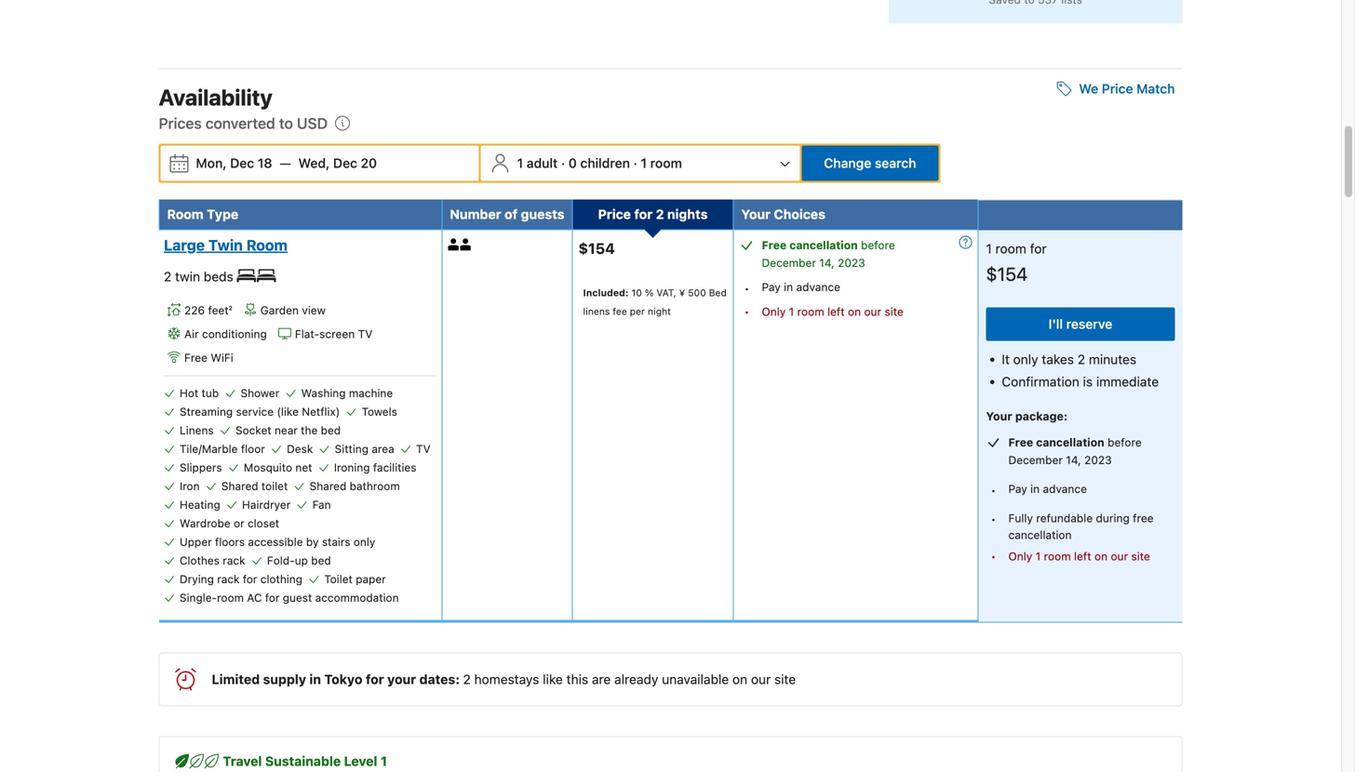 Task type: describe. For each thing, give the bounding box(es) containing it.
room inside 1 room for $154
[[996, 241, 1027, 257]]

supply
[[263, 672, 306, 687]]

2 · from the left
[[634, 156, 638, 171]]

drying
[[180, 573, 214, 586]]

feet²
[[208, 304, 233, 317]]

pay for fully
[[1009, 483, 1028, 496]]

free cancellation for refundable
[[1009, 436, 1105, 449]]

bed
[[709, 287, 727, 298]]

0 vertical spatial room
[[167, 207, 204, 222]]

paper
[[356, 573, 386, 586]]

the
[[301, 424, 318, 437]]

0 horizontal spatial site
[[775, 672, 796, 687]]

unavailable
[[662, 672, 729, 687]]

socket near the bed
[[236, 424, 341, 437]]

night
[[648, 306, 671, 317]]

$154 inside 1 room for $154
[[986, 263, 1028, 285]]

prices
[[159, 115, 202, 132]]

of
[[505, 207, 518, 222]]

2 right dates:
[[463, 672, 471, 687]]

2 left nights
[[656, 207, 664, 222]]

0 horizontal spatial left
[[828, 305, 845, 318]]

streaming
[[180, 405, 233, 418]]

view
[[302, 304, 326, 317]]

minutes
[[1089, 352, 1137, 367]]

2 occupancy image from the left
[[460, 239, 472, 251]]

cancellation for during
[[1037, 436, 1105, 449]]

dates:
[[420, 672, 460, 687]]

this
[[567, 672, 589, 687]]

homestays
[[474, 672, 539, 687]]

toilet
[[262, 480, 288, 493]]

14, for during
[[1066, 454, 1082, 467]]

fold-up bed
[[267, 554, 331, 567]]

package:
[[1016, 410, 1068, 423]]

mosquito net
[[244, 461, 312, 474]]

hot tub
[[180, 387, 219, 400]]

guest
[[283, 592, 312, 605]]

shared for shared bathroom
[[310, 480, 347, 493]]

1 dec from the left
[[230, 156, 254, 171]]

twin
[[208, 237, 243, 254]]

0 horizontal spatial price
[[598, 207, 631, 222]]

ac
[[247, 592, 262, 605]]

rack for drying
[[217, 573, 240, 586]]

change search button
[[802, 146, 939, 181]]

it
[[1002, 352, 1010, 367]]

1 vertical spatial only
[[354, 536, 376, 549]]

0 horizontal spatial $154
[[579, 240, 615, 258]]

1 occupancy image from the left
[[448, 239, 460, 251]]

included:
[[583, 287, 629, 298]]

0 vertical spatial site
[[885, 305, 904, 318]]

accommodation
[[315, 592, 399, 605]]

fully
[[1009, 512, 1033, 525]]

only inside it only takes 2 minutes confirmation is immediate
[[1014, 352, 1039, 367]]

up
[[295, 554, 308, 567]]

before december 14, 2023 for room
[[762, 239, 895, 270]]

18
[[258, 156, 272, 171]]

1 horizontal spatial tv
[[416, 443, 431, 456]]

fold-
[[267, 554, 295, 567]]

linens
[[180, 424, 214, 437]]

2 inside it only takes 2 minutes confirmation is immediate
[[1078, 352, 1086, 367]]

cancellation inside 'fully refundable during free cancellation'
[[1009, 529, 1072, 542]]

mosquito
[[244, 461, 292, 474]]

advance for room
[[797, 281, 841, 294]]

travel
[[223, 754, 262, 769]]

1 vertical spatial left
[[1074, 550, 1092, 563]]

1 vertical spatial room
[[246, 237, 288, 254]]

we
[[1079, 81, 1099, 96]]

iron
[[180, 480, 200, 493]]

limited supply in tokyo for your dates: 2 homestays like this are already unavailable on our site
[[212, 672, 796, 687]]

for up 'ac'
[[243, 573, 257, 586]]

tile/marble
[[180, 443, 238, 456]]

0 vertical spatial bed
[[321, 424, 341, 437]]

room type
[[167, 207, 239, 222]]

free cancellation for 1
[[762, 239, 858, 252]]

clothing
[[261, 573, 303, 586]]

shared toilet
[[222, 480, 288, 493]]

towels
[[362, 405, 397, 418]]

desk
[[287, 443, 313, 456]]

¥
[[679, 287, 685, 298]]

conditioning
[[202, 328, 267, 341]]

10 % vat, ¥ 500 bed linens fee per night
[[583, 287, 727, 317]]

1 · from the left
[[561, 156, 565, 171]]

0 horizontal spatial free
[[184, 351, 208, 364]]

1 inside 1 room for $154
[[986, 241, 992, 257]]

%
[[645, 287, 654, 298]]

air
[[184, 328, 199, 341]]

tub
[[202, 387, 219, 400]]

2 twin beds
[[164, 269, 237, 285]]

2 vertical spatial our
[[751, 672, 771, 687]]

number of guests
[[450, 207, 565, 222]]

0 horizontal spatial tv
[[358, 328, 373, 341]]

travel sustainable level 1
[[223, 754, 387, 769]]

i'll reserve button
[[986, 308, 1175, 341]]

2 left "twin"
[[164, 269, 172, 285]]

by
[[306, 536, 319, 549]]

rack for clothes
[[223, 554, 245, 567]]

large twin room link
[[164, 236, 431, 255]]

0 vertical spatial only 1 room left on our site
[[762, 305, 904, 318]]

pay in advance for 1
[[762, 281, 841, 294]]

to
[[279, 115, 293, 132]]

immediate
[[1097, 374, 1159, 390]]

0
[[569, 156, 577, 171]]

refundable
[[1037, 512, 1093, 525]]

free wifi
[[184, 351, 233, 364]]

vat,
[[657, 287, 677, 298]]

search
[[875, 156, 917, 171]]

adult
[[527, 156, 558, 171]]

more details on meals and payment options image
[[959, 236, 973, 249]]

sitting
[[335, 443, 369, 456]]

linens
[[583, 306, 610, 317]]

i'll reserve
[[1049, 317, 1113, 332]]

wardrobe or closet
[[180, 517, 279, 530]]

takes
[[1042, 352, 1074, 367]]

2023 for room
[[838, 257, 866, 270]]

2 horizontal spatial site
[[1132, 550, 1151, 563]]

heating
[[180, 498, 220, 511]]

1 horizontal spatial on
[[848, 305, 861, 318]]

closet
[[248, 517, 279, 530]]

1 vertical spatial bed
[[311, 554, 331, 567]]

1 vertical spatial on
[[1095, 550, 1108, 563]]

guests
[[521, 207, 565, 222]]

confirmation
[[1002, 374, 1080, 390]]

your package:
[[986, 410, 1068, 423]]

single-
[[180, 592, 217, 605]]

1 vertical spatial our
[[1111, 550, 1129, 563]]

free for only
[[762, 239, 787, 252]]

cancellation for room
[[790, 239, 858, 252]]

type
[[207, 207, 239, 222]]

2 dec from the left
[[333, 156, 358, 171]]

in for refundable
[[1031, 483, 1040, 496]]

large
[[164, 237, 205, 254]]



Task type: locate. For each thing, give the bounding box(es) containing it.
december
[[762, 257, 816, 270], [1009, 454, 1063, 467]]

1 vertical spatial pay
[[1009, 483, 1028, 496]]

0 horizontal spatial only
[[354, 536, 376, 549]]

0 vertical spatial on
[[848, 305, 861, 318]]

0 horizontal spatial room
[[167, 207, 204, 222]]

shared
[[222, 480, 258, 493], [310, 480, 347, 493]]

14, down "package:"
[[1066, 454, 1082, 467]]

tv up facilities
[[416, 443, 431, 456]]

in up fully at the right bottom
[[1031, 483, 1040, 496]]

rack down floors
[[223, 554, 245, 567]]

20
[[361, 156, 377, 171]]

2 horizontal spatial in
[[1031, 483, 1040, 496]]

0 horizontal spatial december
[[762, 257, 816, 270]]

1 vertical spatial site
[[1132, 550, 1151, 563]]

1 horizontal spatial pay
[[1009, 483, 1028, 496]]

free cancellation down choices
[[762, 239, 858, 252]]

for right 'ac'
[[265, 592, 280, 605]]

0 horizontal spatial before december 14, 2023
[[762, 239, 895, 270]]

mon,
[[196, 156, 227, 171]]

2 horizontal spatial free
[[1009, 436, 1034, 449]]

1 horizontal spatial before
[[1108, 436, 1142, 449]]

free
[[1133, 512, 1154, 525]]

pay in advance for refundable
[[1009, 483, 1087, 496]]

1 room for $154
[[986, 241, 1047, 285]]

before december 14, 2023 down choices
[[762, 239, 895, 270]]

1 horizontal spatial free cancellation
[[1009, 436, 1105, 449]]

2 up is
[[1078, 352, 1086, 367]]

room right twin
[[246, 237, 288, 254]]

in right bed on the right of the page
[[784, 281, 793, 294]]

0 vertical spatial pay
[[762, 281, 781, 294]]

free down your package:
[[1009, 436, 1034, 449]]

free cancellation down "package:"
[[1009, 436, 1105, 449]]

0 vertical spatial your
[[742, 207, 771, 222]]

1 horizontal spatial site
[[885, 305, 904, 318]]

bed
[[321, 424, 341, 437], [311, 554, 331, 567]]

0 horizontal spatial your
[[742, 207, 771, 222]]

2 vertical spatial in
[[310, 672, 321, 687]]

per
[[630, 306, 645, 317]]

bed right up
[[311, 554, 331, 567]]

dec left the 18
[[230, 156, 254, 171]]

december for 1
[[762, 257, 816, 270]]

shared up fan
[[310, 480, 347, 493]]

your left "package:"
[[986, 410, 1013, 423]]

before down change search button
[[861, 239, 895, 252]]

price right we
[[1102, 81, 1134, 96]]

2023
[[838, 257, 866, 270], [1085, 454, 1112, 467]]

1 horizontal spatial only
[[1009, 550, 1033, 563]]

price
[[1102, 81, 1134, 96], [598, 207, 631, 222]]

1 horizontal spatial in
[[784, 281, 793, 294]]

for right more details on meals and payment options icon
[[1030, 241, 1047, 257]]

socket
[[236, 424, 272, 437]]

facilities
[[373, 461, 417, 474]]

like
[[543, 672, 563, 687]]

site
[[885, 305, 904, 318], [1132, 550, 1151, 563], [775, 672, 796, 687]]

floor
[[241, 443, 265, 456]]

before for left
[[861, 239, 895, 252]]

—
[[280, 156, 291, 171]]

bathroom
[[350, 480, 400, 493]]

slippers
[[180, 461, 222, 474]]

0 horizontal spatial our
[[751, 672, 771, 687]]

0 horizontal spatial pay
[[762, 281, 781, 294]]

rack down clothes rack
[[217, 573, 240, 586]]

1 vertical spatial advance
[[1043, 483, 1087, 496]]

advance down choices
[[797, 281, 841, 294]]

tile/marble floor
[[180, 443, 265, 456]]

wed, dec 20 button
[[291, 147, 385, 180]]

children
[[580, 156, 630, 171]]

0 horizontal spatial 14,
[[820, 257, 835, 270]]

1 vertical spatial 2023
[[1085, 454, 1112, 467]]

free down the "your choices"
[[762, 239, 787, 252]]

price down the "children"
[[598, 207, 631, 222]]

upper
[[180, 536, 212, 549]]

0 vertical spatial advance
[[797, 281, 841, 294]]

· right the "children"
[[634, 156, 638, 171]]

our
[[864, 305, 882, 318], [1111, 550, 1129, 563], [751, 672, 771, 687]]

fully refundable during free cancellation
[[1009, 512, 1154, 542]]

0 vertical spatial only
[[762, 305, 786, 318]]

upper floors accessible by stairs only
[[180, 536, 376, 549]]

bed down 'netflix)'
[[321, 424, 341, 437]]

it only takes 2 minutes confirmation is immediate
[[1002, 352, 1159, 390]]

rack
[[223, 554, 245, 567], [217, 573, 240, 586]]

converted
[[206, 115, 275, 132]]

0 horizontal spatial 2023
[[838, 257, 866, 270]]

2 shared from the left
[[310, 480, 347, 493]]

availability
[[159, 84, 273, 110]]

0 vertical spatial rack
[[223, 554, 245, 567]]

washing machine
[[301, 387, 393, 400]]

december down the "your choices"
[[762, 257, 816, 270]]

your for your choices
[[742, 207, 771, 222]]

limited
[[212, 672, 260, 687]]

2
[[656, 207, 664, 222], [164, 269, 172, 285], [1078, 352, 1086, 367], [463, 672, 471, 687]]

1 horizontal spatial free
[[762, 239, 787, 252]]

pay in advance up refundable
[[1009, 483, 1087, 496]]

accessible
[[248, 536, 303, 549]]

air conditioning
[[184, 328, 267, 341]]

1 horizontal spatial ·
[[634, 156, 638, 171]]

pay for only
[[762, 281, 781, 294]]

1 horizontal spatial only 1 room left on our site
[[1009, 550, 1151, 563]]

0 vertical spatial before december 14, 2023
[[762, 239, 895, 270]]

1 horizontal spatial before december 14, 2023
[[1009, 436, 1142, 467]]

0 vertical spatial 2023
[[838, 257, 866, 270]]

toilet paper
[[324, 573, 386, 586]]

match
[[1137, 81, 1175, 96]]

· left 0
[[561, 156, 565, 171]]

1 horizontal spatial price
[[1102, 81, 1134, 96]]

0 vertical spatial $154
[[579, 240, 615, 258]]

1 vertical spatial only
[[1009, 550, 1033, 563]]

net
[[296, 461, 312, 474]]

hot
[[180, 387, 199, 400]]

floors
[[215, 536, 245, 549]]

1 vertical spatial december
[[1009, 454, 1063, 467]]

price inside dropdown button
[[1102, 81, 1134, 96]]

december down "package:"
[[1009, 454, 1063, 467]]

0 vertical spatial free
[[762, 239, 787, 252]]

shower
[[241, 387, 280, 400]]

netflix)
[[302, 405, 340, 418]]

room up large
[[167, 207, 204, 222]]

on
[[848, 305, 861, 318], [1095, 550, 1108, 563], [733, 672, 748, 687]]

or
[[234, 517, 245, 530]]

0 vertical spatial free cancellation
[[762, 239, 858, 252]]

we price match
[[1079, 81, 1175, 96]]

shared for shared toilet
[[222, 480, 258, 493]]

2 vertical spatial cancellation
[[1009, 529, 1072, 542]]

1 vertical spatial $154
[[986, 263, 1028, 285]]

1 horizontal spatial shared
[[310, 480, 347, 493]]

1 vertical spatial 14,
[[1066, 454, 1082, 467]]

$154 up it
[[986, 263, 1028, 285]]

1 vertical spatial free
[[184, 351, 208, 364]]

1 vertical spatial in
[[1031, 483, 1040, 496]]

0 vertical spatial price
[[1102, 81, 1134, 96]]

fee
[[613, 306, 627, 317]]

in left tokyo
[[310, 672, 321, 687]]

sitting area
[[335, 443, 394, 456]]

1 vertical spatial rack
[[217, 573, 240, 586]]

washing
[[301, 387, 346, 400]]

0 vertical spatial only
[[1014, 352, 1039, 367]]

in for 1
[[784, 281, 793, 294]]

ironing facilities
[[334, 461, 417, 474]]

december for refundable
[[1009, 454, 1063, 467]]

0 horizontal spatial dec
[[230, 156, 254, 171]]

streaming service (like netflix)
[[180, 405, 340, 418]]

left
[[828, 305, 845, 318], [1074, 550, 1092, 563]]

1 horizontal spatial room
[[246, 237, 288, 254]]

2 vertical spatial on
[[733, 672, 748, 687]]

0 horizontal spatial in
[[310, 672, 321, 687]]

0 horizontal spatial on
[[733, 672, 748, 687]]

only right stairs
[[354, 536, 376, 549]]

level
[[344, 754, 378, 769]]

ironing
[[334, 461, 370, 474]]

1
[[517, 156, 523, 171], [641, 156, 647, 171], [986, 241, 992, 257], [789, 305, 794, 318], [1036, 550, 1041, 563], [381, 754, 387, 769]]

cancellation
[[790, 239, 858, 252], [1037, 436, 1105, 449], [1009, 529, 1072, 542]]

0 horizontal spatial before
[[861, 239, 895, 252]]

for left your
[[366, 672, 384, 687]]

free down air
[[184, 351, 208, 364]]

toilet
[[324, 573, 353, 586]]

2023 for during
[[1085, 454, 1112, 467]]

usd
[[297, 115, 328, 132]]

shared up hairdryer
[[222, 480, 258, 493]]

0 vertical spatial tv
[[358, 328, 373, 341]]

500
[[688, 287, 706, 298]]

14, down choices
[[820, 257, 835, 270]]

1 shared from the left
[[222, 480, 258, 493]]

before december 14, 2023 down "package:"
[[1009, 436, 1142, 467]]

0 vertical spatial december
[[762, 257, 816, 270]]

0 horizontal spatial ·
[[561, 156, 565, 171]]

for inside 1 room for $154
[[1030, 241, 1047, 257]]

free for fully
[[1009, 436, 1034, 449]]

before december 14, 2023 for during
[[1009, 436, 1142, 467]]

your left choices
[[742, 207, 771, 222]]

room inside dropdown button
[[651, 156, 682, 171]]

near
[[275, 424, 298, 437]]

only
[[762, 305, 786, 318], [1009, 550, 1033, 563]]

your for your package:
[[986, 410, 1013, 423]]

pay in advance down choices
[[762, 281, 841, 294]]

1 horizontal spatial pay in advance
[[1009, 483, 1087, 496]]

2 vertical spatial free
[[1009, 436, 1034, 449]]

wardrobe
[[180, 517, 231, 530]]

tv right screen
[[358, 328, 373, 341]]

cancellation down choices
[[790, 239, 858, 252]]

for left nights
[[634, 207, 653, 222]]

flat-screen tv
[[295, 328, 373, 341]]

1 horizontal spatial december
[[1009, 454, 1063, 467]]

(like
[[277, 405, 299, 418]]

occupancy image
[[448, 239, 460, 251], [460, 239, 472, 251]]

1 horizontal spatial 14,
[[1066, 454, 1082, 467]]

wed,
[[298, 156, 330, 171]]

before down immediate
[[1108, 436, 1142, 449]]

0 horizontal spatial only
[[762, 305, 786, 318]]

0 vertical spatial pay in advance
[[762, 281, 841, 294]]

machine
[[349, 387, 393, 400]]

1 horizontal spatial your
[[986, 410, 1013, 423]]

1 horizontal spatial 2023
[[1085, 454, 1112, 467]]

only right it
[[1014, 352, 1039, 367]]

0 vertical spatial 14,
[[820, 257, 835, 270]]

pay right bed on the right of the page
[[762, 281, 781, 294]]

14, for room
[[820, 257, 835, 270]]

nights
[[668, 207, 708, 222]]

1 horizontal spatial our
[[864, 305, 882, 318]]

1 horizontal spatial left
[[1074, 550, 1092, 563]]

garden
[[260, 304, 299, 317]]

only
[[1014, 352, 1039, 367], [354, 536, 376, 549]]

clothes
[[180, 554, 220, 567]]

cancellation down fully at the right bottom
[[1009, 529, 1072, 542]]

1 vertical spatial cancellation
[[1037, 436, 1105, 449]]

dec left the 20
[[333, 156, 358, 171]]

before for free
[[1108, 436, 1142, 449]]

0 horizontal spatial shared
[[222, 480, 258, 493]]

is
[[1083, 374, 1093, 390]]

1 horizontal spatial $154
[[986, 263, 1028, 285]]

10
[[632, 287, 642, 298]]

0 vertical spatial in
[[784, 281, 793, 294]]

advance for during
[[1043, 483, 1087, 496]]

advance
[[797, 281, 841, 294], [1043, 483, 1087, 496]]

0 horizontal spatial free cancellation
[[762, 239, 858, 252]]

cancellation down "package:"
[[1037, 436, 1105, 449]]

price for 2 nights
[[598, 207, 708, 222]]

are
[[592, 672, 611, 687]]

1 adult · 0 children · 1 room button
[[483, 146, 798, 181]]

1 vertical spatial before
[[1108, 436, 1142, 449]]

0 horizontal spatial pay in advance
[[762, 281, 841, 294]]

advance up refundable
[[1043, 483, 1087, 496]]

2 horizontal spatial our
[[1111, 550, 1129, 563]]

0 vertical spatial left
[[828, 305, 845, 318]]

0 horizontal spatial advance
[[797, 281, 841, 294]]

tv
[[358, 328, 373, 341], [416, 443, 431, 456]]

$154 up the "included:"
[[579, 240, 615, 258]]

pay up fully at the right bottom
[[1009, 483, 1028, 496]]

2 vertical spatial site
[[775, 672, 796, 687]]

1 vertical spatial your
[[986, 410, 1013, 423]]

2 horizontal spatial on
[[1095, 550, 1108, 563]]



Task type: vqa. For each thing, say whether or not it's contained in the screenshot.
We
yes



